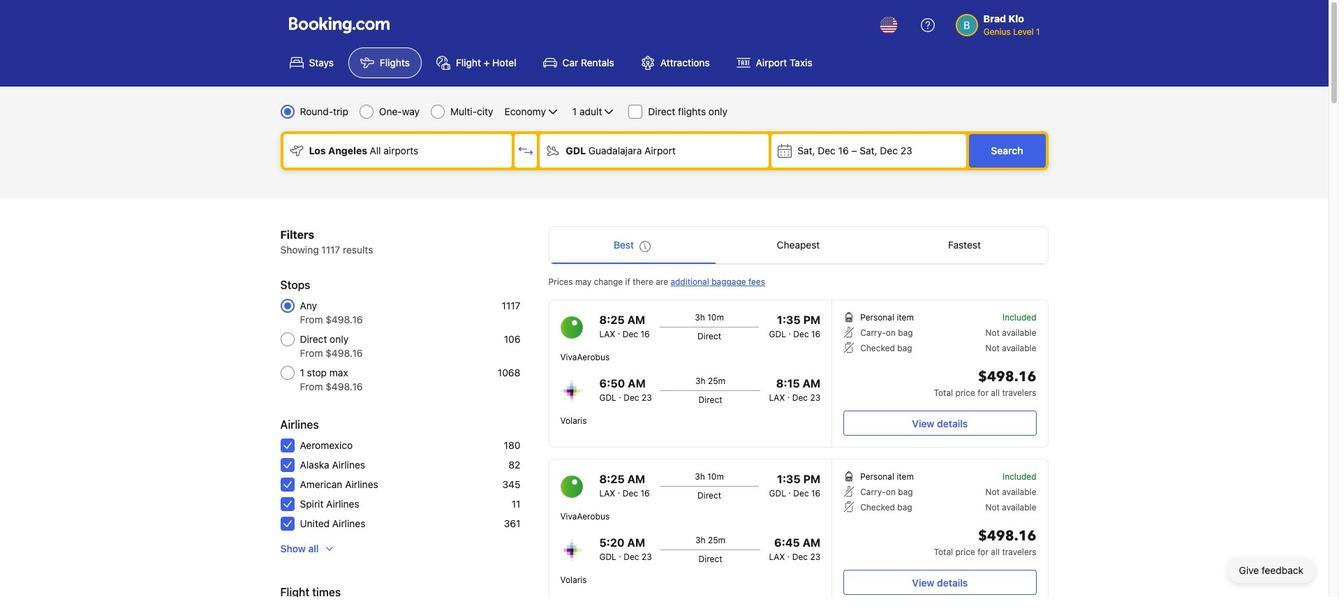 Task type: vqa. For each thing, say whether or not it's contained in the screenshot.


Task type: locate. For each thing, give the bounding box(es) containing it.
carry-
[[861, 328, 886, 338], [861, 487, 886, 497]]

only
[[709, 105, 728, 117], [330, 333, 349, 345]]

1 personal item from the top
[[861, 312, 914, 323]]

sat, right –
[[860, 145, 878, 156]]

2 carry-on bag from the top
[[861, 487, 913, 497]]

am inside the 6:50 am gdl . dec 23
[[628, 377, 646, 390]]

2 item from the top
[[897, 471, 914, 482]]

dec up the 5:20
[[623, 488, 638, 499]]

2 3h 10m from the top
[[695, 471, 724, 482]]

2 3h 25m from the top
[[696, 535, 726, 545]]

lax up the 5:20
[[600, 488, 616, 499]]

1 vertical spatial 8:25
[[600, 473, 625, 485]]

0 horizontal spatial sat,
[[798, 145, 815, 156]]

only inside direct only from $498.16
[[330, 333, 349, 345]]

attractions link
[[629, 47, 722, 78]]

2 vertical spatial from
[[300, 381, 323, 393]]

1:35 pm gdl . dec 16 for 8:15
[[769, 314, 821, 339]]

brad
[[984, 13, 1007, 24]]

1 price from the top
[[956, 388, 976, 398]]

1 vertical spatial 3h 25m
[[696, 535, 726, 545]]

1 left adult
[[573, 105, 577, 117]]

+
[[484, 57, 490, 68]]

23 inside 8:15 am lax . dec 23
[[811, 393, 821, 403]]

1 view details button from the top
[[844, 411, 1037, 436]]

0 vertical spatial 1:35
[[777, 314, 801, 326]]

1 vertical spatial vivaaerobus
[[561, 511, 610, 522]]

1117 up 106
[[502, 300, 521, 312]]

2 carry- from the top
[[861, 487, 886, 497]]

1 inside 1 stop max from $498.16
[[300, 367, 304, 379]]

1 vertical spatial on
[[886, 487, 896, 497]]

5:20 am gdl . dec 23
[[600, 536, 652, 562]]

2 price from the top
[[956, 547, 976, 557]]

dec down 8:15
[[793, 393, 808, 403]]

1 1:35 from the top
[[777, 314, 801, 326]]

lax inside 6:45 am lax . dec 23
[[769, 552, 785, 562]]

2 not from the top
[[986, 343, 1000, 353]]

16 up 6:45 am lax . dec 23
[[812, 488, 821, 499]]

1 from from the top
[[300, 314, 323, 325]]

1 vertical spatial 1
[[573, 105, 577, 117]]

0 vertical spatial 3h 10m
[[695, 312, 724, 323]]

10m for 8:15 am
[[708, 312, 724, 323]]

round-trip
[[300, 105, 348, 117]]

23 inside 5:20 am gdl . dec 23
[[642, 552, 652, 562]]

2 vertical spatial 1
[[300, 367, 304, 379]]

0 horizontal spatial 1
[[300, 367, 304, 379]]

2 checked bag from the top
[[861, 502, 913, 513]]

any from $498.16
[[300, 300, 363, 325]]

1 horizontal spatial 1117
[[502, 300, 521, 312]]

3h
[[695, 312, 705, 323], [696, 376, 706, 386], [695, 471, 705, 482], [696, 535, 706, 545]]

sat,
[[798, 145, 815, 156], [860, 145, 878, 156]]

filters showing 1117 results
[[280, 228, 373, 256]]

airport left taxis
[[756, 57, 787, 68]]

0 vertical spatial 25m
[[708, 376, 726, 386]]

0 vertical spatial personal item
[[861, 312, 914, 323]]

1:35 for 8:15
[[777, 314, 801, 326]]

personal item for 6:45 am
[[861, 471, 914, 482]]

0 vertical spatial carry-on bag
[[861, 328, 913, 338]]

1 inside dropdown button
[[573, 105, 577, 117]]

fastest button
[[882, 227, 1048, 263]]

8:25 up the 5:20
[[600, 473, 625, 485]]

price
[[956, 388, 976, 398], [956, 547, 976, 557]]

1117 left the results
[[322, 244, 340, 256]]

from up "stop"
[[300, 347, 323, 359]]

checked
[[861, 343, 895, 353], [861, 502, 895, 513]]

1:35 up 6:45
[[777, 473, 801, 485]]

taxis
[[790, 57, 813, 68]]

2 from from the top
[[300, 347, 323, 359]]

view for 6:45 am
[[912, 577, 935, 588]]

booking.com logo image
[[289, 16, 389, 33], [289, 16, 389, 33]]

1 horizontal spatial airport
[[756, 57, 787, 68]]

8:25 for 5:20
[[600, 473, 625, 485]]

from down "stop"
[[300, 381, 323, 393]]

8:15
[[776, 377, 800, 390]]

may
[[575, 277, 592, 287]]

showing
[[280, 244, 319, 256]]

2 $498.16 total price for all travelers from the top
[[934, 527, 1037, 557]]

1 horizontal spatial sat,
[[860, 145, 878, 156]]

best image
[[640, 241, 651, 252]]

vivaaerobus
[[561, 352, 610, 362], [561, 511, 610, 522]]

1 pm from the top
[[804, 314, 821, 326]]

item for 8:15 am
[[897, 312, 914, 323]]

$498.16 inside 1 stop max from $498.16
[[326, 381, 363, 393]]

1 vertical spatial 1:35 pm gdl . dec 16
[[769, 473, 821, 499]]

2 checked from the top
[[861, 502, 895, 513]]

1 not available from the top
[[986, 328, 1037, 338]]

0 vertical spatial personal
[[861, 312, 895, 323]]

only right flights
[[709, 105, 728, 117]]

2 pm from the top
[[804, 473, 821, 485]]

available
[[1003, 328, 1037, 338], [1003, 343, 1037, 353], [1003, 487, 1037, 497], [1003, 502, 1037, 513]]

4 not from the top
[[986, 502, 1000, 513]]

1 volaris from the top
[[561, 416, 587, 426]]

1 checked from the top
[[861, 343, 895, 353]]

sat, dec 16 – sat, dec 23 button
[[772, 134, 966, 168]]

lax down 6:45
[[769, 552, 785, 562]]

8:25 am lax . dec 16
[[600, 314, 650, 339], [600, 473, 650, 499]]

1:35 pm gdl . dec 16
[[769, 314, 821, 339], [769, 473, 821, 499]]

1 25m from the top
[[708, 376, 726, 386]]

1:35 for 6:45
[[777, 473, 801, 485]]

25m for 6:45 am
[[708, 535, 726, 545]]

1 vertical spatial checked bag
[[861, 502, 913, 513]]

2 1:35 pm gdl . dec 16 from the top
[[769, 473, 821, 499]]

0 vertical spatial pm
[[804, 314, 821, 326]]

personal for 6:45 am
[[861, 471, 895, 482]]

16 inside dropdown button
[[839, 145, 849, 156]]

dec inside 8:15 am lax . dec 23
[[793, 393, 808, 403]]

1117
[[322, 244, 340, 256], [502, 300, 521, 312]]

1 vertical spatial item
[[897, 471, 914, 482]]

.
[[618, 326, 621, 337], [789, 326, 791, 337], [619, 390, 622, 400], [788, 390, 790, 400], [618, 485, 621, 496], [789, 485, 791, 496], [619, 549, 622, 559], [788, 549, 790, 559]]

2 1:35 from the top
[[777, 473, 801, 485]]

1 vertical spatial carry-
[[861, 487, 886, 497]]

0 vertical spatial checked bag
[[861, 343, 913, 353]]

1 3h 10m from the top
[[695, 312, 724, 323]]

1 travelers from the top
[[1003, 388, 1037, 398]]

0 vertical spatial 1117
[[322, 244, 340, 256]]

2 8:25 am lax . dec 16 from the top
[[600, 473, 650, 499]]

search button
[[969, 134, 1046, 168]]

2 volaris from the top
[[561, 575, 587, 585]]

view details for 6:45 am
[[912, 577, 968, 588]]

23
[[901, 145, 913, 156], [642, 393, 652, 403], [811, 393, 821, 403], [642, 552, 652, 562], [811, 552, 821, 562]]

1 vertical spatial travelers
[[1003, 547, 1037, 557]]

show all button
[[275, 536, 341, 562]]

not available
[[986, 328, 1037, 338], [986, 343, 1037, 353], [986, 487, 1037, 497], [986, 502, 1037, 513]]

on for 8:15 am
[[886, 328, 896, 338]]

checked bag for 8:15 am
[[861, 343, 913, 353]]

vivaaerobus for 6:50
[[561, 352, 610, 362]]

1:35 pm gdl . dec 16 up 6:45
[[769, 473, 821, 499]]

2 details from the top
[[937, 577, 968, 588]]

2 view details from the top
[[912, 577, 968, 588]]

0 vertical spatial volaris
[[561, 416, 587, 426]]

dec up 6:45
[[794, 488, 809, 499]]

car rentals link
[[531, 47, 626, 78]]

airlines
[[280, 418, 319, 431], [332, 459, 365, 471], [345, 478, 378, 490], [326, 498, 359, 510], [332, 518, 366, 529]]

1 vertical spatial personal
[[861, 471, 895, 482]]

1 view from the top
[[912, 417, 935, 429]]

2 included from the top
[[1003, 471, 1037, 482]]

23 for 6:45 am
[[811, 552, 821, 562]]

1 horizontal spatial 1
[[573, 105, 577, 117]]

1 item from the top
[[897, 312, 914, 323]]

included for 6:45 am
[[1003, 471, 1037, 482]]

2 8:25 from the top
[[600, 473, 625, 485]]

trip
[[333, 105, 348, 117]]

tab list
[[549, 227, 1048, 265]]

dec down 6:45
[[793, 552, 808, 562]]

0 vertical spatial view details button
[[844, 411, 1037, 436]]

16 up 8:15 am lax . dec 23
[[812, 329, 821, 339]]

pm
[[804, 314, 821, 326], [804, 473, 821, 485]]

lax down 8:15
[[769, 393, 785, 403]]

16 up 5:20 am gdl . dec 23
[[641, 488, 650, 499]]

1 vertical spatial only
[[330, 333, 349, 345]]

stays
[[309, 57, 334, 68]]

2 on from the top
[[886, 487, 896, 497]]

0 vertical spatial checked
[[861, 343, 895, 353]]

1 vertical spatial included
[[1003, 471, 1037, 482]]

1 carry- from the top
[[861, 328, 886, 338]]

0 vertical spatial 10m
[[708, 312, 724, 323]]

1 total from the top
[[934, 388, 953, 398]]

flights
[[678, 105, 706, 117]]

0 vertical spatial included
[[1003, 312, 1037, 323]]

los
[[309, 145, 326, 156]]

1 vertical spatial 1:35
[[777, 473, 801, 485]]

airlines up aeromexico
[[280, 418, 319, 431]]

dec inside the 6:50 am gdl . dec 23
[[624, 393, 639, 403]]

2 10m from the top
[[708, 471, 724, 482]]

0 horizontal spatial only
[[330, 333, 349, 345]]

fees
[[749, 277, 766, 287]]

1 horizontal spatial only
[[709, 105, 728, 117]]

flight + hotel
[[456, 57, 517, 68]]

1 adult button
[[571, 103, 618, 120]]

not
[[986, 328, 1000, 338], [986, 343, 1000, 353], [986, 487, 1000, 497], [986, 502, 1000, 513]]

0 vertical spatial vivaaerobus
[[561, 352, 610, 362]]

vivaaerobus up 6:50
[[561, 352, 610, 362]]

1 vertical spatial details
[[937, 577, 968, 588]]

gdl guadalajara airport
[[566, 145, 676, 156]]

for for 8:15 am
[[978, 388, 989, 398]]

1 carry-on bag from the top
[[861, 328, 913, 338]]

0 vertical spatial $498.16 total price for all travelers
[[934, 367, 1037, 398]]

dec down if
[[623, 329, 638, 339]]

1 for from the top
[[978, 388, 989, 398]]

2 available from the top
[[1003, 343, 1037, 353]]

1 for 1 stop max from $498.16
[[300, 367, 304, 379]]

1 vertical spatial checked
[[861, 502, 895, 513]]

volaris
[[561, 416, 587, 426], [561, 575, 587, 585]]

1 vertical spatial personal item
[[861, 471, 914, 482]]

airlines down american airlines
[[326, 498, 359, 510]]

1 vertical spatial volaris
[[561, 575, 587, 585]]

travelers
[[1003, 388, 1037, 398], [1003, 547, 1037, 557]]

adult
[[580, 105, 602, 117]]

spirit airlines
[[300, 498, 359, 510]]

2 view from the top
[[912, 577, 935, 588]]

sat, left –
[[798, 145, 815, 156]]

details
[[937, 417, 968, 429], [937, 577, 968, 588]]

1 vertical spatial carry-on bag
[[861, 487, 913, 497]]

0 vertical spatial 1
[[1036, 27, 1040, 37]]

airport
[[756, 57, 787, 68], [645, 145, 676, 156]]

1 1:35 pm gdl . dec 16 from the top
[[769, 314, 821, 339]]

0 vertical spatial 1:35 pm gdl . dec 16
[[769, 314, 821, 339]]

2 personal item from the top
[[861, 471, 914, 482]]

0 vertical spatial airport
[[756, 57, 787, 68]]

1 8:25 from the top
[[600, 314, 625, 326]]

gdl inside 5:20 am gdl . dec 23
[[600, 552, 617, 562]]

guadalajara
[[589, 145, 642, 156]]

1 not from the top
[[986, 328, 1000, 338]]

8:25 am lax . dec 16 down if
[[600, 314, 650, 339]]

filters
[[280, 228, 314, 241]]

1 8:25 am lax . dec 16 from the top
[[600, 314, 650, 339]]

view details for 8:15 am
[[912, 417, 968, 429]]

0 vertical spatial carry-
[[861, 328, 886, 338]]

$498.16 total price for all travelers
[[934, 367, 1037, 398], [934, 527, 1037, 557]]

1 right level
[[1036, 27, 1040, 37]]

from inside the any from $498.16
[[300, 314, 323, 325]]

1 inside brad klo genius level 1
[[1036, 27, 1040, 37]]

. inside the 6:50 am gdl . dec 23
[[619, 390, 622, 400]]

2 total from the top
[[934, 547, 953, 557]]

gdl down 6:50
[[600, 393, 617, 403]]

2 horizontal spatial 1
[[1036, 27, 1040, 37]]

0 vertical spatial travelers
[[1003, 388, 1037, 398]]

1 vertical spatial 3h 10m
[[695, 471, 724, 482]]

0 vertical spatial 8:25 am lax . dec 16
[[600, 314, 650, 339]]

8:25 am lax . dec 16 up the 5:20
[[600, 473, 650, 499]]

0 vertical spatial item
[[897, 312, 914, 323]]

vivaaerobus up the 5:20
[[561, 511, 610, 522]]

0 vertical spatial details
[[937, 417, 968, 429]]

1 checked bag from the top
[[861, 343, 913, 353]]

$498.16 total price for all travelers for 8:15 am
[[934, 367, 1037, 398]]

23 inside 6:45 am lax . dec 23
[[811, 552, 821, 562]]

0 vertical spatial only
[[709, 105, 728, 117]]

1 on from the top
[[886, 328, 896, 338]]

airlines down the spirit airlines
[[332, 518, 366, 529]]

flight + hotel link
[[425, 47, 528, 78]]

23 for 6:50 am
[[642, 393, 652, 403]]

1 3h 25m from the top
[[696, 376, 726, 386]]

1:35 up 8:15
[[777, 314, 801, 326]]

1 $498.16 total price for all travelers from the top
[[934, 367, 1037, 398]]

view details
[[912, 417, 968, 429], [912, 577, 968, 588]]

3 from from the top
[[300, 381, 323, 393]]

1 vertical spatial 1117
[[502, 300, 521, 312]]

2 travelers from the top
[[1003, 547, 1037, 557]]

on
[[886, 328, 896, 338], [886, 487, 896, 497]]

1 vertical spatial view details button
[[844, 570, 1037, 595]]

82
[[509, 459, 521, 471]]

details for 6:45 am
[[937, 577, 968, 588]]

volaris for 5:20
[[561, 575, 587, 585]]

carry-on bag for 8:15 am
[[861, 328, 913, 338]]

airlines for spirit airlines
[[326, 498, 359, 510]]

1 left "stop"
[[300, 367, 304, 379]]

carry- for 6:45 am
[[861, 487, 886, 497]]

dec inside 5:20 am gdl . dec 23
[[624, 552, 639, 562]]

0 vertical spatial view
[[912, 417, 935, 429]]

1 included from the top
[[1003, 312, 1037, 323]]

1 vertical spatial total
[[934, 547, 953, 557]]

1 vertical spatial pm
[[804, 473, 821, 485]]

gdl down the 5:20
[[600, 552, 617, 562]]

all
[[991, 388, 1000, 398], [308, 543, 319, 555], [991, 547, 1000, 557]]

am
[[628, 314, 646, 326], [628, 377, 646, 390], [803, 377, 821, 390], [628, 473, 646, 485], [628, 536, 645, 549], [803, 536, 821, 549]]

1 vertical spatial from
[[300, 347, 323, 359]]

1 personal from the top
[[861, 312, 895, 323]]

view
[[912, 417, 935, 429], [912, 577, 935, 588]]

1 vivaaerobus from the top
[[561, 352, 610, 362]]

2 personal from the top
[[861, 471, 895, 482]]

1 for 1 adult
[[573, 105, 577, 117]]

item
[[897, 312, 914, 323], [897, 471, 914, 482]]

airlines up american airlines
[[332, 459, 365, 471]]

1 vertical spatial price
[[956, 547, 976, 557]]

3 not available from the top
[[986, 487, 1037, 497]]

8:25 am lax . dec 16 for 6:50
[[600, 314, 650, 339]]

0 vertical spatial 3h 25m
[[696, 376, 726, 386]]

1:35
[[777, 314, 801, 326], [777, 473, 801, 485]]

city
[[477, 105, 494, 117]]

1 vertical spatial airport
[[645, 145, 676, 156]]

1 vertical spatial $498.16 total price for all travelers
[[934, 527, 1037, 557]]

from down any
[[300, 314, 323, 325]]

1:35 pm gdl . dec 16 up 8:15
[[769, 314, 821, 339]]

1 vertical spatial view
[[912, 577, 935, 588]]

item for 6:45 am
[[897, 471, 914, 482]]

1 vertical spatial for
[[978, 547, 989, 557]]

american
[[300, 478, 343, 490]]

details for 8:15 am
[[937, 417, 968, 429]]

view details button for 6:45 am
[[844, 570, 1037, 595]]

23 inside the 6:50 am gdl . dec 23
[[642, 393, 652, 403]]

2 view details button from the top
[[844, 570, 1037, 595]]

2 vivaaerobus from the top
[[561, 511, 610, 522]]

0 horizontal spatial 1117
[[322, 244, 340, 256]]

only down the any from $498.16
[[330, 333, 349, 345]]

1 vertical spatial view details
[[912, 577, 968, 588]]

airlines down alaska airlines at the left
[[345, 478, 378, 490]]

dec down the 5:20
[[624, 552, 639, 562]]

travelers for 8:15 am
[[1003, 388, 1037, 398]]

1 vertical spatial 8:25 am lax . dec 16
[[600, 473, 650, 499]]

dec down 6:50
[[624, 393, 639, 403]]

0 vertical spatial for
[[978, 388, 989, 398]]

0 vertical spatial 8:25
[[600, 314, 625, 326]]

2 for from the top
[[978, 547, 989, 557]]

checked for 6:45 am
[[861, 502, 895, 513]]

feedback
[[1262, 564, 1304, 576]]

0 vertical spatial view details
[[912, 417, 968, 429]]

1 details from the top
[[937, 417, 968, 429]]

sat, dec 16 – sat, dec 23
[[798, 145, 913, 156]]

airport right guadalajara
[[645, 145, 676, 156]]

3 available from the top
[[1003, 487, 1037, 497]]

0 vertical spatial total
[[934, 388, 953, 398]]

stops
[[280, 279, 311, 291]]

$498.16 inside direct only from $498.16
[[326, 347, 363, 359]]

pm for 8:15 am
[[804, 314, 821, 326]]

8:25 down the change
[[600, 314, 625, 326]]

2 25m from the top
[[708, 535, 726, 545]]

1 10m from the top
[[708, 312, 724, 323]]

1 vertical spatial 25m
[[708, 535, 726, 545]]

1 vertical spatial 10m
[[708, 471, 724, 482]]

united
[[300, 518, 330, 529]]

gdl up 8:15
[[769, 329, 786, 339]]

0 vertical spatial price
[[956, 388, 976, 398]]

0 vertical spatial from
[[300, 314, 323, 325]]

23 for 8:15 am
[[811, 393, 821, 403]]

checked for 8:15 am
[[861, 343, 895, 353]]

0 vertical spatial on
[[886, 328, 896, 338]]

1 available from the top
[[1003, 328, 1037, 338]]

los angeles all airports
[[309, 145, 419, 156]]

1 view details from the top
[[912, 417, 968, 429]]

16 left –
[[839, 145, 849, 156]]

results
[[343, 244, 373, 256]]



Task type: describe. For each thing, give the bounding box(es) containing it.
1068
[[498, 367, 521, 379]]

additional baggage fees link
[[671, 277, 766, 287]]

16 down the 'there' on the left
[[641, 329, 650, 339]]

there
[[633, 277, 654, 287]]

personal for 8:15 am
[[861, 312, 895, 323]]

lax up 6:50
[[600, 329, 616, 339]]

0 horizontal spatial airport
[[645, 145, 676, 156]]

brad klo genius level 1
[[984, 13, 1040, 37]]

fastest
[[949, 239, 981, 251]]

checked bag for 6:45 am
[[861, 502, 913, 513]]

prices may change if there are additional baggage fees
[[549, 277, 766, 287]]

$498.16 total price for all travelers for 6:45 am
[[934, 527, 1037, 557]]

2 not available from the top
[[986, 343, 1037, 353]]

aeromexico
[[300, 439, 353, 451]]

direct inside direct only from $498.16
[[300, 333, 327, 345]]

are
[[656, 277, 668, 287]]

dec inside 6:45 am lax . dec 23
[[793, 552, 808, 562]]

flights link
[[348, 47, 422, 78]]

carry- for 8:15 am
[[861, 328, 886, 338]]

included for 8:15 am
[[1003, 312, 1037, 323]]

2 sat, from the left
[[860, 145, 878, 156]]

23 for 5:20 am
[[642, 552, 652, 562]]

if
[[625, 277, 631, 287]]

additional
[[671, 277, 709, 287]]

personal item for 8:15 am
[[861, 312, 914, 323]]

5:20
[[600, 536, 625, 549]]

price for 8:15 am
[[956, 388, 976, 398]]

one-
[[379, 105, 402, 117]]

cheapest button
[[716, 227, 882, 263]]

. inside 8:15 am lax . dec 23
[[788, 390, 790, 400]]

3h 10m for 6:50 am
[[695, 312, 724, 323]]

3h 25m for 8:15 am
[[696, 376, 726, 386]]

1 sat, from the left
[[798, 145, 815, 156]]

$498.16 inside the any from $498.16
[[326, 314, 363, 325]]

11
[[512, 498, 521, 510]]

gdl left guadalajara
[[566, 145, 586, 156]]

on for 6:45 am
[[886, 487, 896, 497]]

klo
[[1009, 13, 1025, 24]]

all for 5:20 am
[[991, 547, 1000, 557]]

max
[[330, 367, 348, 379]]

airlines for alaska airlines
[[332, 459, 365, 471]]

cheapest
[[777, 239, 820, 251]]

8:25 for 6:50
[[600, 314, 625, 326]]

alaska airlines
[[300, 459, 365, 471]]

–
[[852, 145, 857, 156]]

3h 25m for 6:45 am
[[696, 535, 726, 545]]

give feedback button
[[1228, 558, 1315, 583]]

hotel
[[493, 57, 517, 68]]

one-way
[[379, 105, 420, 117]]

10m for 6:45 am
[[708, 471, 724, 482]]

23 inside dropdown button
[[901, 145, 913, 156]]

3h 10m for 5:20 am
[[695, 471, 724, 482]]

best button
[[549, 227, 716, 263]]

direct only from $498.16
[[300, 333, 363, 359]]

genius
[[984, 27, 1011, 37]]

give
[[1240, 564, 1260, 576]]

4 not available from the top
[[986, 502, 1037, 513]]

pm for 6:45 am
[[804, 473, 821, 485]]

view for 8:15 am
[[912, 417, 935, 429]]

1:35 pm gdl . dec 16 for 6:45
[[769, 473, 821, 499]]

flight
[[456, 57, 481, 68]]

multi-city
[[450, 105, 494, 117]]

baggage
[[712, 277, 746, 287]]

. inside 6:45 am lax . dec 23
[[788, 549, 790, 559]]

all for 6:50 am
[[991, 388, 1000, 398]]

flights
[[380, 57, 410, 68]]

lax inside 8:15 am lax . dec 23
[[769, 393, 785, 403]]

from inside 1 stop max from $498.16
[[300, 381, 323, 393]]

carry-on bag for 6:45 am
[[861, 487, 913, 497]]

dec up 8:15
[[794, 329, 809, 339]]

direct flights only
[[648, 105, 728, 117]]

airlines for american airlines
[[345, 478, 378, 490]]

show all
[[280, 543, 319, 555]]

spirit
[[300, 498, 324, 510]]

attractions
[[661, 57, 710, 68]]

all
[[370, 145, 381, 156]]

106
[[504, 333, 521, 345]]

car
[[563, 57, 578, 68]]

8:15 am lax . dec 23
[[769, 377, 821, 403]]

economy
[[505, 105, 546, 117]]

show
[[280, 543, 306, 555]]

am inside 6:45 am lax . dec 23
[[803, 536, 821, 549]]

view details button for 8:15 am
[[844, 411, 1037, 436]]

6:45 am lax . dec 23
[[769, 536, 821, 562]]

gdl up 6:45
[[769, 488, 786, 499]]

6:45
[[775, 536, 800, 549]]

8:25 am lax . dec 16 for 5:20
[[600, 473, 650, 499]]

prices
[[549, 277, 573, 287]]

airport taxis link
[[725, 47, 825, 78]]

price for 6:45 am
[[956, 547, 976, 557]]

rentals
[[581, 57, 614, 68]]

6:50 am gdl . dec 23
[[600, 377, 652, 403]]

. inside 5:20 am gdl . dec 23
[[619, 549, 622, 559]]

total for 8:15 am
[[934, 388, 953, 398]]

search
[[991, 145, 1024, 156]]

multi-
[[450, 105, 477, 117]]

stop
[[307, 367, 327, 379]]

dec right –
[[880, 145, 898, 156]]

best image
[[640, 241, 651, 252]]

american airlines
[[300, 478, 378, 490]]

1 adult
[[573, 105, 602, 117]]

3 not from the top
[[986, 487, 1000, 497]]

alaska
[[300, 459, 329, 471]]

gdl inside the 6:50 am gdl . dec 23
[[600, 393, 617, 403]]

airport taxis
[[756, 57, 813, 68]]

airports
[[384, 145, 419, 156]]

any
[[300, 300, 317, 312]]

1117 inside filters showing 1117 results
[[322, 244, 340, 256]]

dec left –
[[818, 145, 836, 156]]

total for 6:45 am
[[934, 547, 953, 557]]

from inside direct only from $498.16
[[300, 347, 323, 359]]

361
[[504, 518, 521, 529]]

car rentals
[[563, 57, 614, 68]]

change
[[594, 277, 623, 287]]

tab list containing best
[[549, 227, 1048, 265]]

vivaaerobus for 5:20
[[561, 511, 610, 522]]

level
[[1014, 27, 1034, 37]]

345
[[503, 478, 521, 490]]

best
[[614, 239, 634, 251]]

4 available from the top
[[1003, 502, 1037, 513]]

180
[[504, 439, 521, 451]]

25m for 8:15 am
[[708, 376, 726, 386]]

travelers for 6:45 am
[[1003, 547, 1037, 557]]

united airlines
[[300, 518, 366, 529]]

for for 6:45 am
[[978, 547, 989, 557]]

angeles
[[328, 145, 367, 156]]

give feedback
[[1240, 564, 1304, 576]]

6:50
[[600, 377, 625, 390]]

round-
[[300, 105, 333, 117]]

am inside 5:20 am gdl . dec 23
[[628, 536, 645, 549]]

airlines for united airlines
[[332, 518, 366, 529]]

am inside 8:15 am lax . dec 23
[[803, 377, 821, 390]]

1 stop max from $498.16
[[300, 367, 363, 393]]

all inside 'button'
[[308, 543, 319, 555]]

volaris for 6:50
[[561, 416, 587, 426]]



